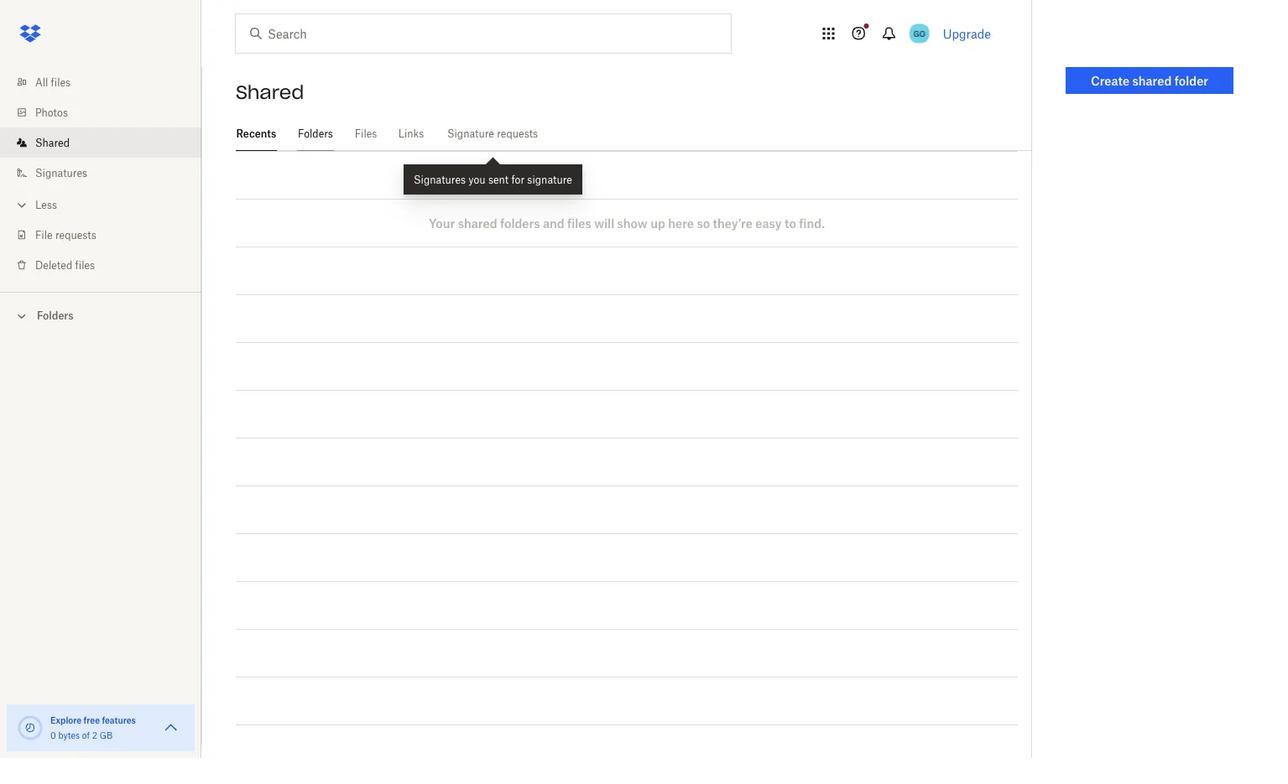 Task type: locate. For each thing, give the bounding box(es) containing it.
folders link
[[297, 118, 334, 149]]

0 horizontal spatial files
[[51, 76, 71, 89]]

all files
[[35, 76, 71, 89]]

1 horizontal spatial requests
[[497, 128, 538, 140]]

list containing all files
[[0, 57, 201, 292]]

create shared folder button
[[1066, 67, 1234, 94]]

files
[[51, 76, 71, 89], [568, 216, 592, 230], [75, 259, 95, 272]]

files right "all"
[[51, 76, 71, 89]]

shared left 'folder'
[[1133, 73, 1172, 88]]

signatures up "less"
[[35, 167, 87, 179]]

create
[[1091, 73, 1130, 88]]

upgrade
[[943, 26, 992, 41]]

1 vertical spatial shared
[[458, 216, 497, 230]]

1 vertical spatial folders
[[37, 310, 74, 322]]

links
[[399, 128, 424, 140]]

shared right your
[[458, 216, 497, 230]]

signature requests link
[[445, 118, 541, 149]]

signatures
[[35, 167, 87, 179], [414, 173, 466, 186]]

tab list
[[236, 118, 1032, 151]]

list
[[0, 57, 201, 292]]

requests right file
[[55, 229, 96, 241]]

up
[[651, 216, 666, 230]]

explore free features 0 bytes of 2 gb
[[50, 716, 136, 741]]

requests
[[497, 128, 538, 140], [55, 229, 96, 241]]

2 vertical spatial files
[[75, 259, 95, 272]]

shared
[[1133, 73, 1172, 88], [458, 216, 497, 230]]

requests inside the signature requests link
[[497, 128, 538, 140]]

requests up for
[[497, 128, 538, 140]]

0 horizontal spatial shared
[[35, 136, 70, 149]]

1 vertical spatial requests
[[55, 229, 96, 241]]

for
[[512, 173, 525, 186]]

shared down the photos
[[35, 136, 70, 149]]

easy
[[756, 216, 782, 230]]

shared inside list item
[[35, 136, 70, 149]]

recents link
[[236, 118, 277, 149]]

requests for signature requests
[[497, 128, 538, 140]]

0 horizontal spatial requests
[[55, 229, 96, 241]]

folder
[[1175, 73, 1209, 88]]

signatures inside list
[[35, 167, 87, 179]]

0 vertical spatial shared
[[1133, 73, 1172, 88]]

shared list item
[[0, 128, 201, 158]]

file
[[35, 229, 53, 241]]

you
[[469, 173, 486, 186]]

requests for file requests
[[55, 229, 96, 241]]

0 vertical spatial requests
[[497, 128, 538, 140]]

0
[[50, 731, 56, 741]]

signatures link
[[13, 158, 201, 188]]

2
[[92, 731, 97, 741]]

1 horizontal spatial signatures
[[414, 173, 466, 186]]

1 horizontal spatial shared
[[1133, 73, 1172, 88]]

bytes
[[58, 731, 80, 741]]

1 vertical spatial shared
[[35, 136, 70, 149]]

1 horizontal spatial files
[[75, 259, 95, 272]]

folders
[[298, 128, 333, 140], [37, 310, 74, 322]]

0 horizontal spatial folders
[[37, 310, 74, 322]]

signature
[[528, 173, 573, 186]]

file requests
[[35, 229, 96, 241]]

1 vertical spatial files
[[568, 216, 592, 230]]

requests inside the file requests link
[[55, 229, 96, 241]]

files right 'deleted' on the top of the page
[[75, 259, 95, 272]]

signatures left you at the top left of the page
[[414, 173, 466, 186]]

signatures you sent for signature
[[414, 173, 573, 186]]

signature
[[447, 128, 494, 140]]

deleted files link
[[13, 250, 201, 280]]

0 vertical spatial folders
[[298, 128, 333, 140]]

folders down 'deleted' on the top of the page
[[37, 310, 74, 322]]

will
[[595, 216, 615, 230]]

shared inside button
[[1133, 73, 1172, 88]]

less
[[35, 199, 57, 211]]

0 vertical spatial files
[[51, 76, 71, 89]]

0 horizontal spatial shared
[[458, 216, 497, 230]]

shared up the 'recents' link
[[236, 81, 304, 104]]

shared
[[236, 81, 304, 104], [35, 136, 70, 149]]

folders left the files on the left top
[[298, 128, 333, 140]]

files left will
[[568, 216, 592, 230]]

0 vertical spatial shared
[[236, 81, 304, 104]]

gb
[[100, 731, 113, 741]]

folders button
[[0, 303, 201, 328]]

0 horizontal spatial signatures
[[35, 167, 87, 179]]

1 horizontal spatial shared
[[236, 81, 304, 104]]

Search in folder "Dropbox" text field
[[268, 24, 697, 43]]

photos
[[35, 106, 68, 119]]



Task type: vqa. For each thing, say whether or not it's contained in the screenshot.
Find a partner's Find
no



Task type: describe. For each thing, give the bounding box(es) containing it.
go
[[914, 28, 926, 39]]

and
[[543, 216, 565, 230]]

shared link
[[13, 128, 201, 158]]

2 horizontal spatial files
[[568, 216, 592, 230]]

photos link
[[13, 97, 201, 128]]

sent
[[489, 173, 509, 186]]

recents
[[236, 128, 276, 140]]

all files link
[[13, 67, 201, 97]]

dropbox image
[[13, 17, 47, 50]]

to
[[785, 216, 797, 230]]

find.
[[799, 216, 825, 230]]

go button
[[906, 20, 933, 47]]

file requests link
[[13, 220, 201, 250]]

so
[[697, 216, 710, 230]]

show
[[618, 216, 648, 230]]

1 horizontal spatial folders
[[298, 128, 333, 140]]

files for deleted files
[[75, 259, 95, 272]]

folders
[[500, 216, 540, 230]]

folders inside button
[[37, 310, 74, 322]]

your
[[429, 216, 455, 230]]

shared for your
[[458, 216, 497, 230]]

signature requests
[[447, 128, 538, 140]]

explore
[[50, 716, 82, 726]]

shared for create
[[1133, 73, 1172, 88]]

free
[[84, 716, 100, 726]]

features
[[102, 716, 136, 726]]

files link
[[354, 118, 378, 149]]

of
[[82, 731, 90, 741]]

they're
[[713, 216, 753, 230]]

here
[[668, 216, 694, 230]]

files
[[355, 128, 377, 140]]

upgrade link
[[943, 26, 992, 41]]

signatures for signatures you sent for signature
[[414, 173, 466, 186]]

deleted
[[35, 259, 72, 272]]

your shared folders and files will show up here so they're easy to find.
[[429, 216, 825, 230]]

deleted files
[[35, 259, 95, 272]]

all
[[35, 76, 48, 89]]

tab list containing recents
[[236, 118, 1032, 151]]

signatures for signatures
[[35, 167, 87, 179]]

quota usage element
[[17, 715, 44, 742]]

files for all files
[[51, 76, 71, 89]]

less image
[[13, 197, 30, 214]]

create shared folder
[[1091, 73, 1209, 88]]

links link
[[398, 118, 425, 149]]



